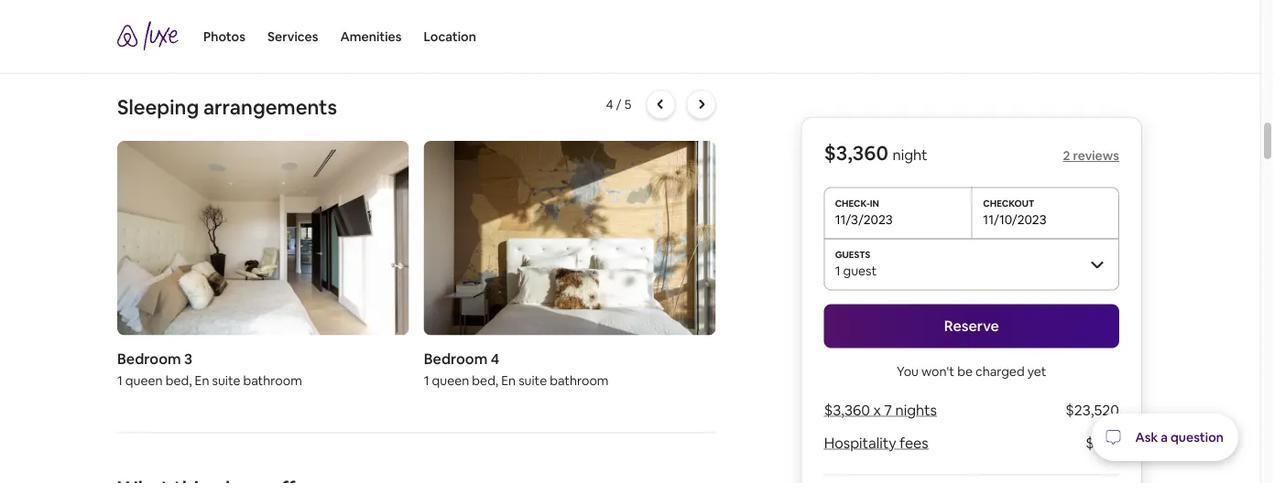 Task type: vqa. For each thing, say whether or not it's contained in the screenshot.
taxes inside Loft in Palermo, Argentina Spectacular River view, City View and Sunrise 2 double beds 5 nights · Jan 20 – 25 $1,771 AUD total before taxes
no



Task type: locate. For each thing, give the bounding box(es) containing it.
1 horizontal spatial bedroom
[[424, 350, 488, 369]]

0 horizontal spatial 4
[[491, 350, 500, 369]]

$750
[[1086, 434, 1120, 453]]

ask a question button
[[1092, 414, 1239, 462]]

2 queen from the left
[[432, 373, 469, 389]]

1 inside "bedroom 4 1 queen bed, en suite bathroom"
[[424, 373, 429, 389]]

bedroom inside "bedroom 4 1 queen bed, en suite bathroom"
[[424, 350, 488, 369]]

bedroom
[[117, 350, 181, 369], [424, 350, 488, 369]]

11/10/2023
[[984, 211, 1047, 228]]

question
[[1171, 430, 1224, 446]]

0 horizontal spatial 1
[[117, 373, 123, 389]]

2
[[1064, 148, 1071, 164]]

0 horizontal spatial bed,
[[166, 373, 192, 389]]

0 horizontal spatial queen
[[125, 373, 163, 389]]

1 vertical spatial $3,360
[[825, 401, 871, 420]]

2 suite from the left
[[519, 373, 547, 389]]

location button
[[424, 0, 476, 73]]

suite inside bedroom 3 1 queen bed, en suite bathroom
[[212, 373, 241, 389]]

en for 4
[[501, 373, 516, 389]]

suite for bedroom 3
[[212, 373, 241, 389]]

0 horizontal spatial bathroom
[[243, 373, 302, 389]]

$3,360 night
[[825, 140, 928, 166]]

1 $3,360 from the top
[[825, 140, 889, 166]]

amenities
[[340, 28, 402, 45]]

1 en from the left
[[195, 373, 209, 389]]

sleeping
[[117, 94, 199, 120]]

$3,360 left x
[[825, 401, 871, 420]]

charged
[[976, 363, 1025, 380]]

queen
[[125, 373, 163, 389], [432, 373, 469, 389]]

reserve button
[[825, 305, 1120, 349]]

won't
[[922, 363, 955, 380]]

2 bedroom from the left
[[424, 350, 488, 369]]

bed, for 3
[[166, 373, 192, 389]]

suite for bedroom 4
[[519, 373, 547, 389]]

queen for bedroom 4
[[432, 373, 469, 389]]

4
[[606, 96, 614, 113], [491, 350, 500, 369]]

0 horizontal spatial en
[[195, 373, 209, 389]]

bedroom 4 1 queen bed, en suite bathroom
[[424, 350, 609, 389]]

11/3/2023
[[836, 211, 893, 228]]

en
[[195, 373, 209, 389], [501, 373, 516, 389]]

1 horizontal spatial queen
[[432, 373, 469, 389]]

0 horizontal spatial suite
[[212, 373, 241, 389]]

1 bedroom from the left
[[117, 350, 181, 369]]

bathroom for 4
[[550, 373, 609, 389]]

$3,360 left night
[[825, 140, 889, 166]]

services button
[[268, 0, 318, 73]]

bedroom inside bedroom 3 1 queen bed, en suite bathroom
[[117, 350, 181, 369]]

ask a question
[[1136, 430, 1224, 446]]

bathroom inside bedroom 3 1 queen bed, en suite bathroom
[[243, 373, 302, 389]]

1 horizontal spatial en
[[501, 373, 516, 389]]

4 inside "bedroom 4 1 queen bed, en suite bathroom"
[[491, 350, 500, 369]]

1 vertical spatial 4
[[491, 350, 500, 369]]

1 horizontal spatial 1
[[424, 373, 429, 389]]

0 vertical spatial 4
[[606, 96, 614, 113]]

queen for bedroom 3
[[125, 373, 163, 389]]

en inside "bedroom 4 1 queen bed, en suite bathroom"
[[501, 373, 516, 389]]

1 suite from the left
[[212, 373, 241, 389]]

1 horizontal spatial bed,
[[472, 373, 499, 389]]

1 horizontal spatial suite
[[519, 373, 547, 389]]

1 queen from the left
[[125, 373, 163, 389]]

bed,
[[166, 373, 192, 389], [472, 373, 499, 389]]

2 en from the left
[[501, 373, 516, 389]]

suite
[[212, 373, 241, 389], [519, 373, 547, 389]]

amenities button
[[340, 0, 402, 73]]

photos button
[[203, 0, 246, 73]]

2 bathroom from the left
[[550, 373, 609, 389]]

hospitality
[[825, 434, 897, 453]]

bathroom inside "bedroom 4 1 queen bed, en suite bathroom"
[[550, 373, 609, 389]]

1
[[836, 263, 841, 279], [117, 373, 123, 389], [424, 373, 429, 389]]

bathroom
[[243, 373, 302, 389], [550, 373, 609, 389]]

bed, inside bedroom 3 1 queen bed, en suite bathroom
[[166, 373, 192, 389]]

0 horizontal spatial bedroom
[[117, 350, 181, 369]]

5
[[625, 96, 632, 113]]

2 horizontal spatial 1
[[836, 263, 841, 279]]

$3,360 x 7 nights
[[825, 401, 937, 420]]

hospitality fees button
[[825, 434, 929, 453]]

1 inside bedroom 3 1 queen bed, en suite bathroom
[[117, 373, 123, 389]]

2 bed, from the left
[[472, 373, 499, 389]]

queen inside bedroom 3 1 queen bed, en suite bathroom
[[125, 373, 163, 389]]

$3,360
[[825, 140, 889, 166], [825, 401, 871, 420]]

1 horizontal spatial bathroom
[[550, 373, 609, 389]]

services
[[268, 28, 318, 45]]

1 guest button
[[825, 239, 1120, 290]]

bedroom 4 image
[[424, 141, 716, 336], [424, 141, 716, 336]]

be
[[958, 363, 973, 380]]

0 vertical spatial $3,360
[[825, 140, 889, 166]]

bedroom 3 image
[[117, 141, 409, 336], [117, 141, 409, 336]]

suite inside "bedroom 4 1 queen bed, en suite bathroom"
[[519, 373, 547, 389]]

1 bed, from the left
[[166, 373, 192, 389]]

en inside bedroom 3 1 queen bed, en suite bathroom
[[195, 373, 209, 389]]

1 horizontal spatial 4
[[606, 96, 614, 113]]

3
[[184, 350, 193, 369]]

2 $3,360 from the top
[[825, 401, 871, 420]]

1 bathroom from the left
[[243, 373, 302, 389]]

$3,360 for $3,360 night
[[825, 140, 889, 166]]

queen inside "bedroom 4 1 queen bed, en suite bathroom"
[[432, 373, 469, 389]]

$3,360 for $3,360 x 7 nights
[[825, 401, 871, 420]]

7
[[885, 401, 893, 420]]

bed, inside "bedroom 4 1 queen bed, en suite bathroom"
[[472, 373, 499, 389]]



Task type: describe. For each thing, give the bounding box(es) containing it.
hospitality fees
[[825, 434, 929, 453]]

a
[[1161, 430, 1169, 446]]

fees
[[900, 434, 929, 453]]

4 / 5
[[606, 96, 632, 113]]

$23,520
[[1066, 401, 1120, 420]]

night
[[893, 146, 928, 165]]

$3,360 x 7 nights button
[[825, 401, 937, 420]]

bedroom 3 1 queen bed, en suite bathroom
[[117, 350, 302, 389]]

ask
[[1136, 430, 1159, 446]]

1 guest
[[836, 263, 877, 279]]

reviews
[[1074, 148, 1120, 164]]

airbnb luxe image
[[117, 21, 181, 50]]

yet
[[1028, 363, 1047, 380]]

2 reviews
[[1064, 148, 1120, 164]]

bed, for 4
[[472, 373, 499, 389]]

1 for bedroom 3
[[117, 373, 123, 389]]

bathroom for 3
[[243, 373, 302, 389]]

location
[[424, 28, 476, 45]]

bedroom for bedroom 3
[[117, 350, 181, 369]]

you won't be charged yet
[[897, 363, 1047, 380]]

/
[[616, 96, 622, 113]]

arrangements
[[203, 94, 337, 120]]

guest
[[844, 263, 877, 279]]

sleeping arrangements
[[117, 94, 337, 120]]

nights
[[896, 401, 937, 420]]

you
[[897, 363, 919, 380]]

bedroom for bedroom 4
[[424, 350, 488, 369]]

x
[[874, 401, 881, 420]]

en for 3
[[195, 373, 209, 389]]

2 reviews button
[[1064, 148, 1120, 164]]

photos
[[203, 28, 246, 45]]

1 inside "1 guest" popup button
[[836, 263, 841, 279]]

sleeping arrangements region
[[110, 90, 1030, 396]]

1 for bedroom 4
[[424, 373, 429, 389]]

reserve
[[945, 317, 1000, 336]]



